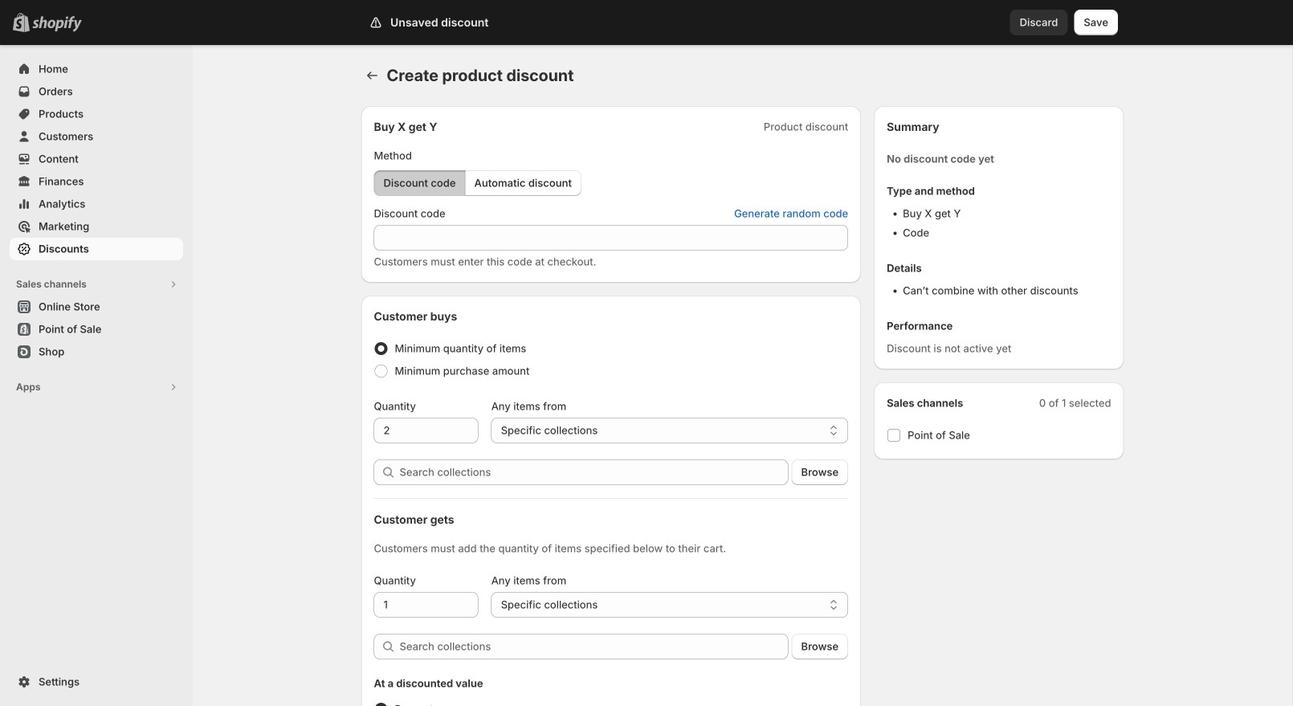 Task type: vqa. For each thing, say whether or not it's contained in the screenshot.
first Recommended: from the top of the Settings dialog
no



Task type: describe. For each thing, give the bounding box(es) containing it.
Search collections text field
[[400, 460, 789, 485]]

Search collections text field
[[400, 634, 789, 660]]

shopify image
[[32, 16, 82, 32]]



Task type: locate. For each thing, give the bounding box(es) containing it.
None text field
[[374, 225, 849, 251], [374, 418, 479, 444], [374, 592, 479, 618], [374, 225, 849, 251], [374, 418, 479, 444], [374, 592, 479, 618]]



